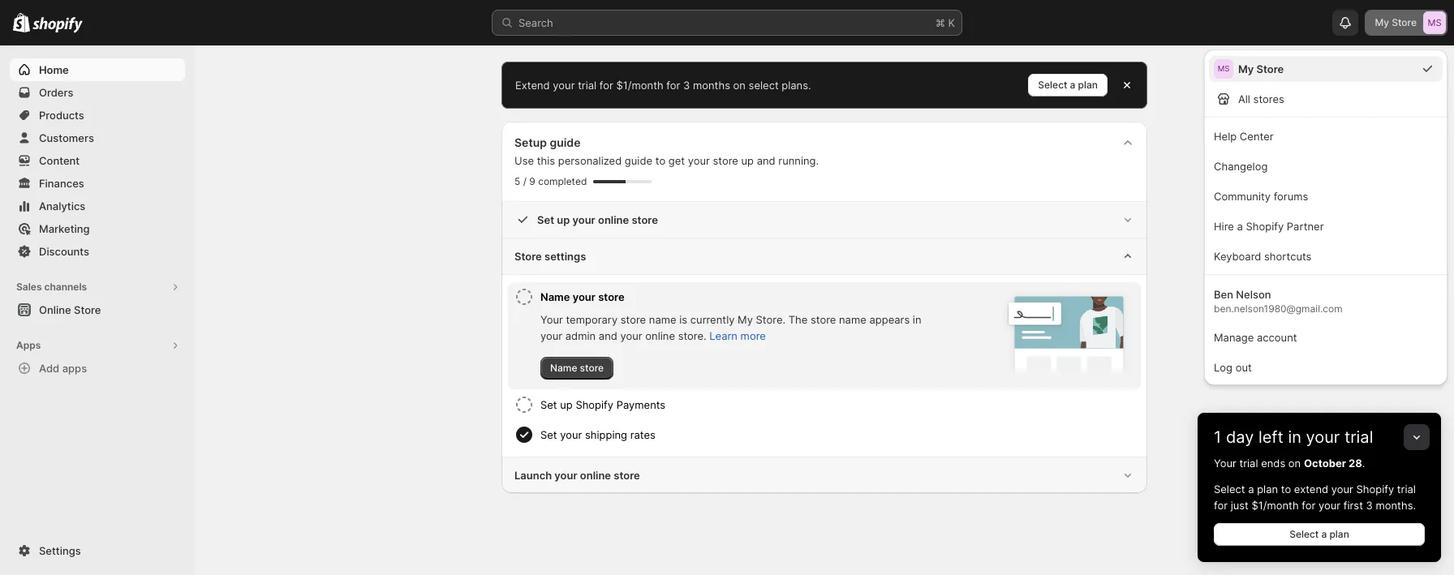 Task type: describe. For each thing, give the bounding box(es) containing it.
use
[[514, 154, 534, 167]]

ben
[[1214, 288, 1233, 301]]

all stores
[[1238, 93, 1284, 105]]

select for select a plan link to the top
[[1038, 79, 1067, 91]]

forums
[[1274, 190, 1308, 203]]

select a plan inside 1 day left in your trial element
[[1290, 528, 1349, 540]]

get
[[668, 154, 685, 167]]

changelog link
[[1209, 153, 1443, 179]]

learn
[[709, 329, 738, 342]]

extend
[[1294, 483, 1328, 496]]

months.
[[1376, 499, 1416, 512]]

2 name from the left
[[839, 313, 866, 326]]

currently
[[690, 313, 735, 326]]

keyboard shortcuts button
[[1209, 243, 1443, 269]]

ben nelson ben.nelson1980@gmail.com
[[1214, 288, 1343, 315]]

up for set up your online store
[[557, 213, 570, 226]]

menu containing my store
[[1204, 49, 1448, 385]]

customers
[[39, 131, 94, 144]]

stores
[[1253, 93, 1284, 105]]

.
[[1362, 457, 1365, 470]]

name store link
[[540, 357, 614, 380]]

settings
[[39, 544, 81, 557]]

select a plan link inside 1 day left in your trial element
[[1214, 523, 1425, 546]]

hire a shopify partner
[[1214, 220, 1324, 233]]

store settings button
[[501, 239, 1147, 275]]

partner
[[1287, 220, 1324, 233]]

28
[[1349, 457, 1362, 470]]

store down rates
[[614, 469, 640, 482]]

sales channels
[[16, 281, 87, 293]]

select inside select a plan to extend your shopify trial for just $1/month for your first 3 months.
[[1214, 483, 1245, 496]]

this
[[537, 154, 555, 167]]

manage account
[[1214, 331, 1297, 344]]

settings link
[[10, 540, 185, 562]]

set up your online store button
[[501, 202, 1147, 238]]

set up your online store
[[537, 213, 658, 226]]

set up shopify payments
[[540, 398, 666, 411]]

the
[[788, 313, 808, 326]]

k
[[948, 16, 955, 29]]

in inside dropdown button
[[1288, 428, 1302, 447]]

extend
[[515, 79, 550, 92]]

plan inside select a plan to extend your shopify trial for just $1/month for your first 3 months.
[[1257, 483, 1278, 496]]

all
[[1238, 93, 1250, 105]]

your right admin at left bottom
[[620, 329, 642, 342]]

trial inside 1 day left in your trial dropdown button
[[1345, 428, 1373, 447]]

trial left ends
[[1239, 457, 1258, 470]]

name for name store
[[550, 362, 577, 374]]

apps
[[16, 339, 41, 351]]

your inside set your shipping rates dropdown button
[[560, 428, 582, 441]]

set for set your shipping rates
[[540, 428, 557, 441]]

help
[[1214, 130, 1237, 143]]

0 horizontal spatial guide
[[550, 136, 581, 149]]

hire
[[1214, 220, 1234, 233]]

your inside set up your online store dropdown button
[[573, 213, 595, 226]]

1
[[1214, 428, 1221, 447]]

add
[[39, 362, 59, 375]]

trial inside select a plan to extend your shopify trial for just $1/month for your first 3 months.
[[1397, 483, 1416, 496]]

home link
[[10, 58, 185, 81]]

appears
[[869, 313, 910, 326]]

0 vertical spatial up
[[741, 154, 754, 167]]

1 day left in your trial element
[[1198, 455, 1441, 562]]

manage account link
[[1209, 324, 1443, 351]]

store up temporary
[[598, 291, 625, 303]]

0 vertical spatial select a plan link
[[1028, 74, 1108, 97]]

analytics link
[[10, 195, 185, 217]]

1 day left in your trial
[[1214, 428, 1373, 447]]

out
[[1236, 361, 1252, 374]]

store inside dropdown button
[[632, 213, 658, 226]]

for left months
[[666, 79, 680, 92]]

0 horizontal spatial on
[[733, 79, 746, 92]]

personalized
[[558, 154, 622, 167]]

online inside your temporary store name is currently my store. the store name appears in your admin and your online store.
[[645, 329, 675, 342]]

0 horizontal spatial plan
[[1078, 79, 1098, 91]]

in inside your temporary store name is currently my store. the store name appears in your admin and your online store.
[[913, 313, 921, 326]]

rates
[[630, 428, 656, 441]]

/
[[523, 175, 527, 187]]

temporary
[[566, 313, 618, 326]]

setup
[[514, 136, 547, 149]]

up for set up shopify payments
[[560, 398, 573, 411]]

first
[[1344, 499, 1363, 512]]

your inside the name your store dropdown button
[[573, 291, 596, 303]]

log out
[[1214, 361, 1252, 374]]

$1/month inside select a plan to extend your shopify trial for just $1/month for your first 3 months.
[[1252, 499, 1299, 512]]

0 vertical spatial and
[[757, 154, 775, 167]]

5 / 9 completed
[[514, 175, 587, 187]]

0 horizontal spatial my store image
[[1214, 59, 1233, 79]]

store.
[[756, 313, 786, 326]]

day
[[1226, 428, 1254, 447]]

name your store button
[[540, 282, 927, 312]]

set up shopify payments button
[[540, 390, 1134, 420]]

0 vertical spatial to
[[655, 154, 666, 167]]

shopify for a
[[1246, 220, 1284, 233]]

apps
[[62, 362, 87, 375]]

orders
[[39, 86, 73, 99]]

setup guide
[[514, 136, 581, 149]]

just
[[1231, 499, 1249, 512]]

to inside select a plan to extend your shopify trial for just $1/month for your first 3 months.
[[1281, 483, 1291, 496]]

your trial ends on october 28 .
[[1214, 457, 1365, 470]]

log out button
[[1209, 354, 1443, 381]]

your temporary store name is currently my store. the store name appears in your admin and your online store.
[[540, 313, 921, 342]]



Task type: locate. For each thing, give the bounding box(es) containing it.
0 vertical spatial $1/month
[[616, 79, 664, 92]]

more
[[741, 329, 766, 342]]

shopify up months.
[[1356, 483, 1394, 496]]

plans.
[[782, 79, 811, 92]]

0 horizontal spatial your
[[540, 313, 563, 326]]

mark name your store as done image
[[514, 287, 534, 307]]

1 horizontal spatial in
[[1288, 428, 1302, 447]]

for down extend
[[1302, 499, 1316, 512]]

1 horizontal spatial to
[[1281, 483, 1291, 496]]

use this personalized guide to get your store up and running.
[[514, 154, 819, 167]]

sales
[[16, 281, 42, 293]]

set your shipping rates button
[[540, 420, 1134, 450]]

0 vertical spatial shopify
[[1246, 220, 1284, 233]]

extend your trial for $1/month for 3 months on select plans.
[[515, 79, 811, 92]]

my store inside menu
[[1238, 62, 1284, 75]]

my inside menu
[[1238, 62, 1254, 75]]

2 vertical spatial my
[[738, 313, 753, 326]]

set for set up shopify payments
[[540, 398, 557, 411]]

store down admin at left bottom
[[580, 362, 604, 374]]

set up launch
[[540, 428, 557, 441]]

3 inside select a plan to extend your shopify trial for just $1/month for your first 3 months.
[[1366, 499, 1373, 512]]

your up temporary
[[573, 291, 596, 303]]

1 horizontal spatial guide
[[625, 154, 652, 167]]

left
[[1259, 428, 1284, 447]]

ends
[[1261, 457, 1286, 470]]

to left get
[[655, 154, 666, 167]]

1 horizontal spatial select a plan
[[1290, 528, 1349, 540]]

$1/month left months
[[616, 79, 664, 92]]

0 horizontal spatial $1/month
[[616, 79, 664, 92]]

name your store element
[[540, 312, 927, 380]]

store right get
[[713, 154, 738, 167]]

⌘ k
[[936, 16, 955, 29]]

2 vertical spatial shopify
[[1356, 483, 1394, 496]]

1 horizontal spatial $1/month
[[1252, 499, 1299, 512]]

marketing link
[[10, 217, 185, 240]]

mark set up shopify payments as done image
[[514, 395, 534, 415]]

1 horizontal spatial select
[[1214, 483, 1245, 496]]

nelson
[[1236, 288, 1271, 301]]

2 vertical spatial set
[[540, 428, 557, 441]]

1 vertical spatial my store image
[[1214, 59, 1233, 79]]

running.
[[778, 154, 819, 167]]

discounts link
[[10, 240, 185, 263]]

on inside 1 day left in your trial element
[[1288, 457, 1301, 470]]

0 horizontal spatial 3
[[683, 79, 690, 92]]

1 horizontal spatial my
[[1238, 62, 1254, 75]]

in right "appears"
[[913, 313, 921, 326]]

your left first
[[1319, 499, 1341, 512]]

set your shipping rates
[[540, 428, 656, 441]]

0 vertical spatial select
[[1038, 79, 1067, 91]]

for left just
[[1214, 499, 1228, 512]]

1 horizontal spatial 3
[[1366, 499, 1373, 512]]

on right ends
[[1288, 457, 1301, 470]]

your right extend
[[553, 79, 575, 92]]

0 vertical spatial select a plan
[[1038, 79, 1098, 91]]

community forums
[[1214, 190, 1308, 203]]

products link
[[10, 104, 185, 127]]

select
[[749, 79, 779, 92]]

your inside 1 day left in your trial dropdown button
[[1306, 428, 1340, 447]]

set right mark set up shopify payments as done image on the bottom left of page
[[540, 398, 557, 411]]

online store link
[[10, 299, 185, 321]]

manage
[[1214, 331, 1254, 344]]

1 horizontal spatial my store
[[1375, 16, 1417, 28]]

set up store settings
[[537, 213, 554, 226]]

and left running.
[[757, 154, 775, 167]]

2 horizontal spatial shopify
[[1356, 483, 1394, 496]]

1 vertical spatial in
[[1288, 428, 1302, 447]]

customers link
[[10, 127, 185, 149]]

shopify image
[[13, 13, 30, 32], [33, 17, 83, 33]]

0 vertical spatial set
[[537, 213, 554, 226]]

0 vertical spatial name
[[540, 291, 570, 303]]

0 vertical spatial your
[[540, 313, 563, 326]]

$1/month
[[616, 79, 664, 92], [1252, 499, 1299, 512]]

1 vertical spatial $1/month
[[1252, 499, 1299, 512]]

1 vertical spatial select a plan
[[1290, 528, 1349, 540]]

and down temporary
[[599, 329, 617, 342]]

store right temporary
[[621, 313, 646, 326]]

guide left get
[[625, 154, 652, 167]]

shipping
[[585, 428, 627, 441]]

online
[[598, 213, 629, 226], [645, 329, 675, 342], [580, 469, 611, 482]]

your down name your store
[[540, 313, 563, 326]]

up left running.
[[741, 154, 754, 167]]

october
[[1304, 457, 1346, 470]]

1 horizontal spatial shopify
[[1246, 220, 1284, 233]]

1 vertical spatial select
[[1214, 483, 1245, 496]]

plan
[[1078, 79, 1098, 91], [1257, 483, 1278, 496], [1330, 528, 1349, 540]]

help center
[[1214, 130, 1274, 143]]

your inside your temporary store name is currently my store. the store name appears in your admin and your online store.
[[540, 313, 563, 326]]

launch your online store
[[514, 469, 640, 482]]

all stores link
[[1209, 85, 1443, 112]]

2 vertical spatial plan
[[1330, 528, 1349, 540]]

1 horizontal spatial select a plan link
[[1214, 523, 1425, 546]]

0 horizontal spatial and
[[599, 329, 617, 342]]

1 horizontal spatial name
[[839, 313, 866, 326]]

trial right extend
[[578, 79, 597, 92]]

0 vertical spatial 3
[[683, 79, 690, 92]]

0 vertical spatial my store image
[[1423, 11, 1446, 34]]

months
[[693, 79, 730, 92]]

2 vertical spatial select
[[1290, 528, 1319, 540]]

store inside dropdown button
[[514, 250, 542, 263]]

1 vertical spatial my
[[1238, 62, 1254, 75]]

0 vertical spatial my
[[1375, 16, 1389, 28]]

name your store
[[540, 291, 625, 303]]

select a plan to extend your shopify trial for just $1/month for your first 3 months.
[[1214, 483, 1416, 512]]

your up first
[[1331, 483, 1353, 496]]

keyboard shortcuts
[[1214, 250, 1312, 263]]

my store image
[[1423, 11, 1446, 34], [1214, 59, 1233, 79]]

1 vertical spatial 3
[[1366, 499, 1373, 512]]

my
[[1375, 16, 1389, 28], [1238, 62, 1254, 75], [738, 313, 753, 326]]

name for name your store
[[540, 291, 570, 303]]

2 vertical spatial online
[[580, 469, 611, 482]]

0 horizontal spatial select
[[1038, 79, 1067, 91]]

1 vertical spatial and
[[599, 329, 617, 342]]

trial up months.
[[1397, 483, 1416, 496]]

your
[[540, 313, 563, 326], [1214, 457, 1236, 470]]

online inside dropdown button
[[598, 213, 629, 226]]

settings
[[544, 250, 586, 263]]

channels
[[44, 281, 87, 293]]

discounts
[[39, 245, 89, 258]]

1 vertical spatial guide
[[625, 154, 652, 167]]

for
[[600, 79, 613, 92], [666, 79, 680, 92], [1214, 499, 1228, 512], [1302, 499, 1316, 512]]

up up settings
[[557, 213, 570, 226]]

store right the
[[811, 313, 836, 326]]

set for set up your online store
[[537, 213, 554, 226]]

name
[[540, 291, 570, 303], [550, 362, 577, 374]]

0 vertical spatial on
[[733, 79, 746, 92]]

1 vertical spatial set
[[540, 398, 557, 411]]

0 vertical spatial online
[[598, 213, 629, 226]]

on left select
[[733, 79, 746, 92]]

shopify up keyboard shortcuts
[[1246, 220, 1284, 233]]

menu
[[1204, 49, 1448, 385]]

1 vertical spatial name
[[550, 362, 577, 374]]

on
[[733, 79, 746, 92], [1288, 457, 1301, 470]]

and inside your temporary store name is currently my store. the store name appears in your admin and your online store.
[[599, 329, 617, 342]]

store settings
[[514, 250, 586, 263]]

account
[[1257, 331, 1297, 344]]

0 horizontal spatial name
[[649, 313, 676, 326]]

completed
[[538, 175, 587, 187]]

shopify up set your shipping rates
[[576, 398, 613, 411]]

shopify for up
[[576, 398, 613, 411]]

select a plan
[[1038, 79, 1098, 91], [1290, 528, 1349, 540]]

0 horizontal spatial my
[[738, 313, 753, 326]]

community forums link
[[1209, 183, 1443, 209]]

select a plan link
[[1028, 74, 1108, 97], [1214, 523, 1425, 546]]

finances
[[39, 177, 84, 190]]

0 vertical spatial my store
[[1375, 16, 1417, 28]]

store inside button
[[74, 303, 101, 316]]

1 horizontal spatial shopify image
[[33, 17, 83, 33]]

analytics
[[39, 200, 85, 213]]

name
[[649, 313, 676, 326], [839, 313, 866, 326]]

log
[[1214, 361, 1233, 374]]

1 name from the left
[[649, 313, 676, 326]]

1 horizontal spatial on
[[1288, 457, 1301, 470]]

1 vertical spatial online
[[645, 329, 675, 342]]

your inside 'launch your online store' dropdown button
[[555, 469, 577, 482]]

1 vertical spatial to
[[1281, 483, 1291, 496]]

your up settings
[[573, 213, 595, 226]]

$1/month right just
[[1252, 499, 1299, 512]]

learn more link
[[709, 329, 766, 342]]

1 vertical spatial my store
[[1238, 62, 1284, 75]]

set
[[537, 213, 554, 226], [540, 398, 557, 411], [540, 428, 557, 441]]

2 vertical spatial up
[[560, 398, 573, 411]]

your
[[553, 79, 575, 92], [688, 154, 710, 167], [573, 213, 595, 226], [573, 291, 596, 303], [540, 329, 562, 342], [620, 329, 642, 342], [1306, 428, 1340, 447], [560, 428, 582, 441], [555, 469, 577, 482], [1331, 483, 1353, 496], [1319, 499, 1341, 512]]

1 vertical spatial shopify
[[576, 398, 613, 411]]

up down name store link
[[560, 398, 573, 411]]

your right get
[[688, 154, 710, 167]]

add apps button
[[10, 357, 185, 380]]

1 horizontal spatial plan
[[1257, 483, 1278, 496]]

store down use this personalized guide to get your store up and running.
[[632, 213, 658, 226]]

my inside your temporary store name is currently my store. the store name appears in your admin and your online store.
[[738, 313, 753, 326]]

to left extend
[[1281, 483, 1291, 496]]

add apps
[[39, 362, 87, 375]]

content link
[[10, 149, 185, 172]]

payments
[[616, 398, 666, 411]]

keyboard
[[1214, 250, 1261, 263]]

0 vertical spatial in
[[913, 313, 921, 326]]

for right extend
[[600, 79, 613, 92]]

store.
[[678, 329, 706, 342]]

your down the 1
[[1214, 457, 1236, 470]]

9
[[529, 175, 535, 187]]

shopify inside dropdown button
[[576, 398, 613, 411]]

0 horizontal spatial shopify
[[576, 398, 613, 411]]

name left is
[[649, 313, 676, 326]]

name store
[[550, 362, 604, 374]]

guide up this
[[550, 136, 581, 149]]

3 right first
[[1366, 499, 1373, 512]]

set inside dropdown button
[[540, 428, 557, 441]]

in right the left
[[1288, 428, 1302, 447]]

0 vertical spatial plan
[[1078, 79, 1098, 91]]

help center link
[[1209, 123, 1443, 149]]

online down personalized
[[598, 213, 629, 226]]

name inside dropdown button
[[540, 291, 570, 303]]

trial up 28
[[1345, 428, 1373, 447]]

1 vertical spatial your
[[1214, 457, 1236, 470]]

changelog
[[1214, 160, 1268, 173]]

1 vertical spatial on
[[1288, 457, 1301, 470]]

1 vertical spatial plan
[[1257, 483, 1278, 496]]

name left "appears"
[[839, 313, 866, 326]]

1 horizontal spatial your
[[1214, 457, 1236, 470]]

orders link
[[10, 81, 185, 104]]

ben.nelson1980@gmail.com
[[1214, 303, 1343, 315]]

0 horizontal spatial my store
[[1238, 62, 1284, 75]]

products
[[39, 109, 84, 122]]

select for select a plan link in the 1 day left in your trial element
[[1290, 528, 1319, 540]]

marketing
[[39, 222, 90, 235]]

center
[[1240, 130, 1274, 143]]

2 horizontal spatial my
[[1375, 16, 1389, 28]]

1 vertical spatial select a plan link
[[1214, 523, 1425, 546]]

1 horizontal spatial my store image
[[1423, 11, 1446, 34]]

3 left months
[[683, 79, 690, 92]]

online inside dropdown button
[[580, 469, 611, 482]]

online
[[39, 303, 71, 316]]

name right mark name your store as done image
[[540, 291, 570, 303]]

2 horizontal spatial select
[[1290, 528, 1319, 540]]

to
[[655, 154, 666, 167], [1281, 483, 1291, 496]]

your for your trial ends on october 28 .
[[1214, 457, 1236, 470]]

content
[[39, 154, 80, 167]]

learn more
[[709, 329, 766, 342]]

your left admin at left bottom
[[540, 329, 562, 342]]

search
[[519, 16, 553, 29]]

3
[[683, 79, 690, 92], [1366, 499, 1373, 512]]

store
[[1392, 16, 1417, 28], [1257, 62, 1284, 75], [514, 250, 542, 263], [74, 303, 101, 316]]

0 horizontal spatial shopify image
[[13, 13, 30, 32]]

your for your temporary store name is currently my store. the store name appears in your admin and your online store.
[[540, 313, 563, 326]]

0 horizontal spatial in
[[913, 313, 921, 326]]

1 horizontal spatial and
[[757, 154, 775, 167]]

0 vertical spatial guide
[[550, 136, 581, 149]]

your right launch
[[555, 469, 577, 482]]

your up october
[[1306, 428, 1340, 447]]

0 horizontal spatial to
[[655, 154, 666, 167]]

online down set your shipping rates
[[580, 469, 611, 482]]

name down admin at left bottom
[[550, 362, 577, 374]]

1 vertical spatial up
[[557, 213, 570, 226]]

1 day left in your trial button
[[1198, 413, 1441, 447]]

sales channels button
[[10, 276, 185, 299]]

your left shipping
[[560, 428, 582, 441]]

a inside select a plan to extend your shopify trial for just $1/month for your first 3 months.
[[1248, 483, 1254, 496]]

0 horizontal spatial select a plan
[[1038, 79, 1098, 91]]

shopify inside select a plan to extend your shopify trial for just $1/month for your first 3 months.
[[1356, 483, 1394, 496]]

online left store.
[[645, 329, 675, 342]]

0 horizontal spatial select a plan link
[[1028, 74, 1108, 97]]

2 horizontal spatial plan
[[1330, 528, 1349, 540]]



Task type: vqa. For each thing, say whether or not it's contained in the screenshot.
"PLAN" for Select a plan link to the top
yes



